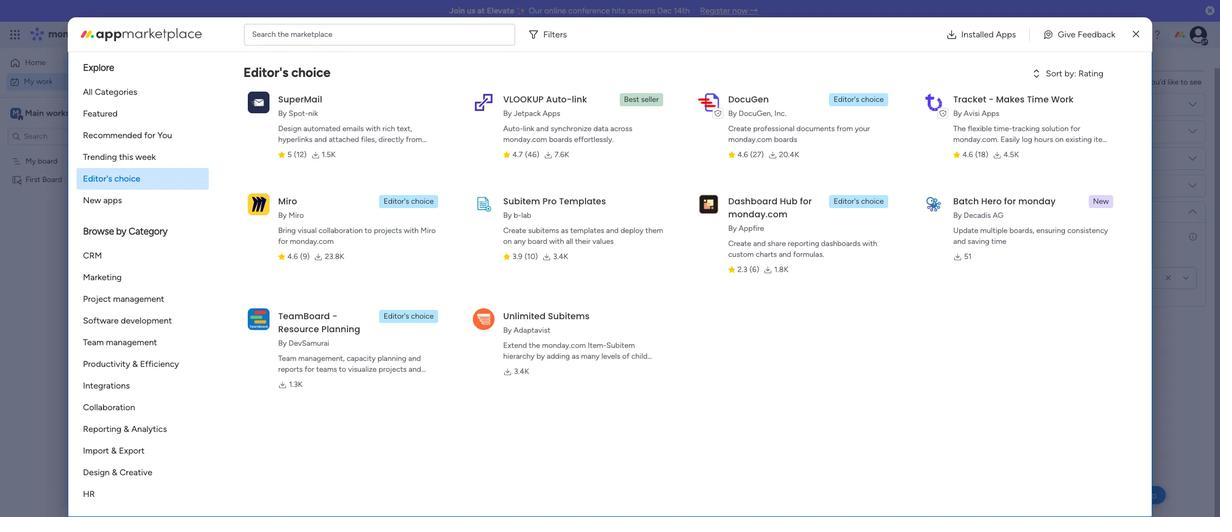 Task type: describe. For each thing, give the bounding box(es) containing it.
apps
[[103, 195, 122, 206]]

by up 0 items
[[278, 339, 287, 348]]

items up reports
[[273, 353, 291, 362]]

capacity
[[347, 354, 376, 363]]

new for new
[[1093, 197, 1109, 206]]

app logo image left docugen
[[698, 92, 720, 113]]

1 vertical spatial people
[[943, 135, 966, 144]]

group
[[863, 135, 884, 144]]

boards inside auto-link and synchronize data across monday.com boards effortlessly.
[[549, 135, 572, 144]]

to for visualize
[[339, 365, 346, 374]]

tracket - makes time work by avisi apps
[[954, 93, 1074, 118]]

time.
[[303, 376, 319, 385]]

sort by: rating
[[1046, 68, 1104, 79]]

batch
[[954, 195, 979, 208]]

workspace image
[[10, 107, 21, 119]]

teams
[[316, 365, 337, 374]]

as inside the create subitems as templates and deploy them on any board with all their values
[[561, 226, 569, 235]]

editor's down trending
[[83, 174, 112, 184]]

and inside design automated emails with rich text, hyperlinks and attached files, directly from monday.com
[[314, 135, 327, 144]]

editor's choice for docugen
[[834, 95, 884, 104]]

- for teamboard
[[332, 310, 337, 323]]

notifications image
[[1030, 29, 1041, 40]]

status for status
[[1090, 135, 1112, 144]]

2 vertical spatial priority
[[1039, 233, 1063, 242]]

formulas.
[[793, 250, 825, 259]]

apps marketplace image
[[81, 28, 202, 41]]

tracking
[[1013, 124, 1040, 133]]

visualize
[[348, 365, 377, 374]]

1 horizontal spatial board
[[735, 158, 755, 167]]

by down batch
[[954, 211, 962, 220]]

professional
[[753, 124, 795, 133]]

with inside design automated emails with rich text, hyperlinks and attached files, directly from monday.com
[[366, 124, 381, 133]]

boards, for columns
[[1051, 78, 1076, 87]]

easily
[[1001, 135, 1020, 144]]

development
[[121, 316, 172, 326]]

inbox image
[[1054, 29, 1065, 40]]

monday.com.
[[954, 135, 999, 144]]

boards, for ensuring
[[1010, 226, 1035, 235]]

2 horizontal spatial as
[[572, 352, 579, 361]]

our
[[529, 6, 543, 16]]

software
[[83, 316, 119, 326]]

select product image
[[10, 29, 21, 40]]

help
[[1138, 490, 1157, 501]]

for left you
[[144, 130, 155, 140]]

miro inside bring visual collaboration to projects with miro for monday.com
[[421, 226, 436, 235]]

reports
[[278, 365, 303, 374]]

for right hero
[[1004, 195, 1016, 208]]

spot-
[[289, 109, 308, 118]]

log
[[1022, 135, 1033, 144]]

and up charts
[[753, 239, 766, 248]]

register now →
[[700, 6, 758, 16]]

apps down vlookup auto-link
[[543, 109, 560, 118]]

categories
[[95, 87, 137, 97]]

installed
[[962, 29, 994, 39]]

supermail by spot-nik
[[278, 93, 322, 118]]

14th
[[674, 6, 690, 16]]

with inside bring visual collaboration to projects with miro for monday.com
[[404, 226, 419, 235]]

apps inside tracket - makes time work by avisi apps
[[982, 109, 1000, 118]]

monday work management
[[48, 28, 169, 41]]

featured
[[83, 108, 118, 119]]

and down the share
[[779, 250, 792, 259]]

by up bring
[[278, 211, 287, 220]]

by docugen, inc.
[[728, 109, 787, 118]]

subitems
[[548, 310, 590, 323]]

0 inside today / 0 items
[[224, 197, 228, 206]]

items right done
[[323, 91, 342, 100]]

planning
[[378, 354, 407, 363]]

- for tracket
[[989, 93, 994, 106]]

app logo image for attached
[[248, 92, 270, 113]]

creative
[[120, 468, 152, 478]]

boards inside create professional documents from your monday.com boards
[[774, 135, 798, 144]]

work
[[1051, 93, 1074, 106]]

join us at elevate ✨ our online conference hits screens dec 14th
[[449, 6, 690, 16]]

share
[[768, 239, 786, 248]]

should
[[1093, 233, 1115, 242]]

and inside today / main content
[[1108, 78, 1121, 87]]

from inside design automated emails with rich text, hyperlinks and attached files, directly from monday.com
[[406, 135, 422, 144]]

0 vertical spatial miro
[[278, 195, 297, 208]]

1 horizontal spatial auto-
[[546, 93, 572, 106]]

help image
[[1152, 29, 1163, 40]]

(10)
[[525, 252, 538, 261]]

priority for priority column
[[1016, 208, 1040, 217]]

dashboards
[[821, 239, 861, 248]]

you
[[546, 363, 558, 372]]

auto- inside auto-link and synchronize data across monday.com boards effortlessly.
[[503, 124, 523, 133]]

templates
[[570, 226, 604, 235]]

installed apps
[[962, 29, 1016, 39]]

status for status column
[[1016, 154, 1038, 164]]

synchronize
[[551, 124, 592, 133]]

now
[[733, 6, 748, 16]]

by inside unlimited subitems by adaptavist
[[503, 326, 512, 335]]

my for my work
[[24, 77, 34, 86]]

and inside auto-link and synchronize data across monday.com boards effortlessly.
[[536, 124, 549, 133]]

5
[[287, 150, 292, 159]]

decadis
[[964, 211, 991, 220]]

my work
[[24, 77, 53, 86]]

collaboration
[[319, 226, 363, 235]]

docugen,
[[739, 109, 773, 118]]

0 vertical spatial 3.4k
[[553, 252, 568, 261]]

2 vertical spatial as
[[536, 363, 544, 372]]

vlookup
[[503, 93, 544, 106]]

app logo image for to
[[248, 309, 270, 330]]

choice for docugen
[[861, 95, 884, 104]]

4.6 for docugen
[[738, 150, 748, 159]]

at
[[477, 6, 485, 16]]

Filter dashboard by text search field
[[160, 87, 262, 104]]

column for status column
[[1040, 154, 1066, 164]]

0 vertical spatial board
[[758, 135, 777, 144]]

editor's for miro
[[384, 197, 409, 206]]

unlimited
[[503, 310, 546, 323]]

new for new apps
[[83, 195, 101, 206]]

and right visualize
[[409, 365, 421, 374]]

link inside auto-link and synchronize data across monday.com boards effortlessly.
[[523, 124, 535, 133]]

team for team management
[[83, 337, 104, 348]]

visual
[[298, 226, 317, 235]]

by left appfire
[[728, 224, 737, 233]]

best
[[624, 95, 639, 104]]

app logo image for monday.com
[[248, 194, 270, 215]]

design for design & creative
[[83, 468, 110, 478]]

editor's for dashboard hub for monday.com
[[834, 197, 860, 206]]

workspace selection element
[[10, 107, 91, 121]]

register
[[700, 6, 731, 16]]

like
[[1168, 78, 1179, 87]]

from inside create professional documents from your monday.com boards
[[837, 124, 853, 133]]

today
[[183, 194, 213, 207]]

all categories
[[83, 87, 137, 97]]

monday.com inside dashboard hub for monday.com
[[728, 208, 788, 221]]

team management, capacity planning and reports for teams to visualize projects and team's time.
[[278, 354, 421, 385]]

people
[[1122, 78, 1146, 87]]

monday.com inside extend the monday.com item-subitem hierarchy by adding as many levels of child subitems as you need.
[[542, 341, 586, 350]]

design for design automated emails with rich text, hyperlinks and attached files, directly from monday.com
[[278, 124, 302, 133]]

→
[[750, 6, 758, 16]]

first board group
[[1016, 252, 1197, 289]]

avisi
[[964, 109, 980, 118]]

text,
[[397, 124, 412, 133]]

status column
[[1016, 154, 1066, 164]]

subitem inside extend the monday.com item-subitem hierarchy by adding as many levels of child subitems as you need.
[[607, 341, 635, 350]]

create and share reporting dashboards with custom charts and formulas.
[[728, 239, 878, 259]]

4.6 (18)
[[963, 150, 989, 159]]

1 vertical spatial 3.4k
[[514, 367, 529, 376]]

reporting
[[788, 239, 820, 248]]

create inside the create subitems as templates and deploy them on any board with all their values
[[503, 226, 526, 235]]

management,
[[298, 354, 345, 363]]

your
[[855, 124, 870, 133]]

and right planning
[[408, 354, 421, 363]]

dec
[[658, 6, 672, 16]]

flexible
[[968, 124, 992, 133]]

export
[[119, 446, 145, 456]]

subitem inside subitem pro templates by b-lab
[[503, 195, 540, 208]]

auto-link and synchronize data across monday.com boards effortlessly.
[[503, 124, 633, 144]]

app logo image left batch
[[923, 193, 945, 215]]

23.8k
[[325, 252, 344, 261]]

projects inside the team management, capacity planning and reports for teams to visualize projects and team's time.
[[379, 365, 407, 374]]

which
[[1016, 233, 1037, 242]]

solution
[[1042, 124, 1069, 133]]

to for see
[[1181, 78, 1188, 87]]

reporting & analytics
[[83, 424, 167, 434]]

recommended
[[83, 130, 142, 140]]

editor's for teamboard - resource planning
[[384, 312, 409, 321]]

51
[[964, 252, 972, 261]]

main
[[25, 108, 44, 118]]

extend
[[503, 341, 527, 350]]

b-
[[514, 211, 521, 220]]

choice for teamboard - resource planning
[[411, 312, 434, 321]]

app logo image for as
[[473, 309, 495, 330]]

board inside list box
[[42, 175, 62, 184]]

subitems inside extend the monday.com item-subitem hierarchy by adding as many levels of child subitems as you need.
[[503, 363, 534, 372]]

shareable board image
[[11, 174, 22, 185]]

editor's for docugen
[[834, 95, 860, 104]]

dapulse x slim image
[[1133, 28, 1140, 41]]

for inside bring visual collaboration to projects with miro for monday.com
[[278, 237, 288, 246]]

(9)
[[300, 252, 310, 261]]

automated
[[303, 124, 341, 133]]

best seller
[[624, 95, 659, 104]]



Task type: vqa. For each thing, say whether or not it's contained in the screenshot.


Task type: locate. For each thing, give the bounding box(es) containing it.
the up time
[[1038, 78, 1049, 87]]

1 horizontal spatial 4.6
[[738, 150, 748, 159]]

team
[[83, 337, 104, 348], [278, 354, 296, 363]]

boards, inside update multiple boards, ensuring consistency and saving time
[[1010, 226, 1035, 235]]

people
[[1016, 100, 1039, 109], [943, 135, 966, 144]]

priority column
[[1016, 208, 1069, 217]]

subitems down 'hierarchy' on the left bottom
[[503, 363, 534, 372]]

2 vertical spatial create
[[728, 239, 752, 248]]

create up custom
[[728, 239, 752, 248]]

ensuring
[[1037, 226, 1066, 235]]

first left 4.6 (27)
[[719, 158, 734, 167]]

& for efficiency
[[132, 359, 138, 369]]

create up any
[[503, 226, 526, 235]]

app logo image for and
[[698, 194, 720, 215]]

installed apps button
[[938, 24, 1025, 45]]

0 horizontal spatial subitem
[[503, 195, 540, 208]]

1 vertical spatial from
[[406, 135, 422, 144]]

monday.com inside bring visual collaboration to projects with miro for monday.com
[[290, 237, 334, 246]]

apps
[[996, 29, 1016, 39], [543, 109, 560, 118], [982, 109, 1000, 118]]

and
[[1108, 78, 1121, 87], [536, 124, 549, 133], [314, 135, 327, 144], [954, 146, 966, 155], [606, 226, 619, 235], [954, 237, 966, 246], [753, 239, 766, 248], [779, 250, 792, 259], [408, 354, 421, 363], [409, 365, 421, 374]]

1 horizontal spatial boards,
[[1051, 78, 1076, 87]]

by down docugen
[[728, 109, 737, 118]]

work for monday
[[88, 28, 107, 41]]

0 items
[[266, 353, 291, 362]]

1 vertical spatial monday
[[1019, 195, 1056, 208]]

by inside extend the monday.com item-subitem hierarchy by adding as many levels of child subitems as you need.
[[537, 352, 545, 361]]

by inside subitem pro templates by b-lab
[[503, 211, 512, 220]]

by right browse
[[116, 226, 126, 238]]

projects inside bring visual collaboration to projects with miro for monday.com
[[374, 226, 402, 235]]

priority for priority
[[1165, 135, 1189, 144]]

the inside today / main content
[[1038, 78, 1049, 87]]

editor's choice for miro
[[384, 197, 434, 206]]

subitems
[[528, 226, 559, 235], [503, 363, 534, 372]]

subitem up b-
[[503, 195, 540, 208]]

and down by jetpack apps at the left top of page
[[536, 124, 549, 133]]

extend the monday.com item-subitem hierarchy by adding as many levels of child subitems as you need.
[[503, 341, 648, 372]]

and left people
[[1108, 78, 1121, 87]]

& for creative
[[112, 468, 117, 478]]

0 vertical spatial from
[[837, 124, 853, 133]]

today / main content
[[144, 26, 1219, 517]]

the for extend
[[529, 341, 540, 350]]

option
[[0, 151, 138, 154]]

monday.com inside create professional documents from your monday.com boards
[[728, 135, 772, 144]]

update
[[954, 226, 979, 235]]

app logo image left unlimited
[[473, 309, 495, 330]]

multiple
[[981, 226, 1008, 235]]

column up ensuring
[[1042, 208, 1069, 217]]

as
[[561, 226, 569, 235], [572, 352, 579, 361], [536, 363, 544, 372]]

by inside tracket - makes time work by avisi apps
[[954, 109, 962, 118]]

monday.com inside design automated emails with rich text, hyperlinks and attached files, directly from monday.com
[[278, 146, 322, 155]]

for inside the team management, capacity planning and reports for teams to visualize projects and team's time.
[[305, 365, 314, 374]]

1 vertical spatial as
[[572, 352, 579, 361]]

0 horizontal spatial boards,
[[1010, 226, 1035, 235]]

1 vertical spatial my
[[25, 156, 36, 166]]

to inside bring visual collaboration to projects with miro for monday.com
[[365, 226, 372, 235]]

by inside supermail by spot-nik
[[278, 109, 287, 118]]

4.6 for miro
[[287, 252, 298, 261]]

time
[[992, 237, 1007, 246]]

my for my board
[[25, 156, 36, 166]]

by left avisi
[[954, 109, 962, 118]]

editor's up your
[[834, 95, 860, 104]]

auto- up by jetpack apps at the left top of page
[[546, 93, 572, 106]]

1 horizontal spatial -
[[989, 93, 994, 106]]

done
[[304, 91, 321, 100]]

for inside dashboard hub for monday.com
[[800, 195, 812, 208]]

browse by category
[[83, 226, 168, 238]]

0 vertical spatial auto-
[[546, 93, 572, 106]]

1 vertical spatial priority
[[1016, 208, 1040, 217]]

first board inside today / main content
[[719, 158, 755, 167]]

items inside the flexible time-tracking solution for monday.com. easily log hours on existing items and subitems.
[[1094, 135, 1113, 144]]

7.6k
[[555, 150, 569, 159]]

as up need.
[[572, 352, 579, 361]]

4.6 left (27) in the top right of the page
[[738, 150, 748, 159]]

0 horizontal spatial from
[[406, 135, 422, 144]]

1 vertical spatial boards,
[[1010, 226, 1035, 235]]

2 horizontal spatial board
[[758, 135, 777, 144]]

0 horizontal spatial on
[[503, 237, 512, 246]]

2 vertical spatial column
[[1065, 233, 1091, 242]]

auto-
[[546, 93, 572, 106], [503, 124, 523, 133]]

update multiple boards, ensuring consistency and saving time
[[954, 226, 1109, 246]]

items inside today / 0 items
[[230, 197, 249, 206]]

choice for miro
[[411, 197, 434, 206]]

app logo image left by miro
[[248, 194, 270, 215]]

0 vertical spatial by
[[116, 226, 126, 238]]

register now → link
[[700, 6, 758, 16]]

list box containing my board
[[0, 150, 138, 335]]

0 vertical spatial to
[[1181, 78, 1188, 87]]

1 vertical spatial design
[[83, 468, 110, 478]]

monday up ensuring
[[1019, 195, 1056, 208]]

management for project management
[[113, 294, 164, 304]]

1 vertical spatial 0
[[266, 353, 271, 362]]

app logo image left dashboard
[[698, 194, 720, 215]]

on inside the create subitems as templates and deploy them on any board with all their values
[[503, 237, 512, 246]]

first inside list box
[[25, 175, 40, 184]]

create inside "create and share reporting dashboards with custom charts and formulas."
[[728, 239, 752, 248]]

app logo image left the tracket
[[923, 92, 945, 113]]

create down docugen,
[[728, 124, 752, 133]]

work for my
[[36, 77, 53, 86]]

0 vertical spatial create
[[728, 124, 752, 133]]

see plans
[[190, 30, 222, 39]]

& left the export
[[111, 446, 117, 456]]

column
[[1040, 154, 1066, 164], [1042, 208, 1069, 217], [1065, 233, 1091, 242]]

management up explore
[[109, 28, 169, 41]]

2 horizontal spatial to
[[1181, 78, 1188, 87]]

bring visual collaboration to projects with miro for monday.com
[[278, 226, 436, 246]]

1 horizontal spatial first
[[719, 158, 734, 167]]

subitem pro templates by b-lab
[[503, 195, 606, 220]]

search image
[[249, 91, 258, 100]]

0 horizontal spatial 0
[[224, 197, 228, 206]]

0 horizontal spatial new
[[83, 195, 101, 206]]

monday.com up the adding
[[542, 341, 586, 350]]

home
[[25, 58, 46, 67]]

with inside "create and share reporting dashboards with custom charts and formulas."
[[863, 239, 878, 248]]

my down home
[[24, 77, 34, 86]]

1 vertical spatial board
[[528, 237, 548, 246]]

first board up dashboard
[[719, 158, 755, 167]]

1 vertical spatial projects
[[379, 365, 407, 374]]

0 horizontal spatial first
[[25, 175, 40, 184]]

to inside main content
[[1181, 78, 1188, 87]]

1 vertical spatial by
[[537, 352, 545, 361]]

2 vertical spatial management
[[106, 337, 157, 348]]

1 horizontal spatial boards
[[774, 135, 798, 144]]

editor's up search image
[[244, 65, 288, 80]]

sort by: rating button
[[1013, 65, 1127, 82]]

workspace
[[46, 108, 89, 118]]

for inside the flexible time-tracking solution for monday.com. easily log hours on existing items and subitems.
[[1071, 124, 1081, 133]]

and inside the flexible time-tracking solution for monday.com. easily log hours on existing items and subitems.
[[954, 146, 966, 155]]

0 vertical spatial -
[[989, 93, 994, 106]]

1 horizontal spatial on
[[1055, 135, 1064, 144]]

& left creative at left bottom
[[112, 468, 117, 478]]

editor's choice for dashboard hub for monday.com
[[834, 197, 884, 206]]

online
[[545, 6, 566, 16]]

app logo image
[[248, 92, 270, 113], [473, 92, 495, 113], [698, 92, 720, 113], [923, 92, 945, 113], [923, 193, 945, 215], [248, 194, 270, 215], [473, 194, 495, 215], [698, 194, 720, 215], [248, 309, 270, 330], [473, 309, 495, 330]]

app logo image for any
[[473, 194, 495, 215]]

2 vertical spatial to
[[339, 365, 346, 374]]

the right search on the top left of the page
[[278, 30, 289, 39]]

monday.com up 4.7 (46)
[[503, 135, 547, 144]]

0 vertical spatial people
[[1016, 100, 1039, 109]]

hr
[[83, 489, 95, 500]]

design inside design automated emails with rich text, hyperlinks and attached files, directly from monday.com
[[278, 124, 302, 133]]

0 horizontal spatial auto-
[[503, 124, 523, 133]]

app logo image left resource
[[248, 309, 270, 330]]

my inside my work button
[[24, 77, 34, 86]]

1 horizontal spatial monday
[[1019, 195, 1056, 208]]

1 vertical spatial miro
[[289, 211, 304, 220]]

team's
[[278, 376, 301, 385]]

0 horizontal spatial board
[[38, 156, 58, 166]]

invite members image
[[1078, 29, 1089, 40]]

team inside the team management, capacity planning and reports for teams to visualize projects and team's time.
[[278, 354, 296, 363]]

& up the export
[[124, 424, 129, 434]]

boards, inside today / main content
[[1051, 78, 1076, 87]]

0 horizontal spatial monday
[[48, 28, 85, 41]]

0 horizontal spatial board
[[42, 175, 62, 184]]

as up all
[[561, 226, 569, 235]]

and inside update multiple boards, ensuring consistency and saving time
[[954, 237, 966, 246]]

2 boards from the left
[[774, 135, 798, 144]]

by decadis ag
[[954, 211, 1004, 220]]

with
[[366, 124, 381, 133], [404, 226, 419, 235], [549, 237, 564, 246], [863, 239, 878, 248]]

1.3k
[[289, 380, 303, 389]]

1 horizontal spatial people
[[1016, 100, 1039, 109]]

board inside list box
[[38, 156, 58, 166]]

2 vertical spatial miro
[[421, 226, 436, 235]]

and inside the create subitems as templates and deploy them on any board with all their values
[[606, 226, 619, 235]]

my inside list box
[[25, 156, 36, 166]]

- up "planning"
[[332, 310, 337, 323]]

1 horizontal spatial as
[[561, 226, 569, 235]]

1 vertical spatial the
[[1038, 78, 1049, 87]]

0 vertical spatial the
[[278, 30, 289, 39]]

jacob simon image
[[1190, 26, 1207, 43]]

to inside the team management, capacity planning and reports for teams to visualize projects and team's time.
[[339, 365, 346, 374]]

subitems inside the create subitems as templates and deploy them on any board with all their values
[[528, 226, 559, 235]]

- inside tracket - makes time work by avisi apps
[[989, 93, 994, 106]]

integrations
[[83, 381, 130, 391]]

choice for dashboard hub for monday.com
[[861, 197, 884, 206]]

people down choose
[[1016, 100, 1039, 109]]

effortlessly.
[[574, 135, 614, 144]]

editor's up dashboards
[[834, 197, 860, 206]]

week
[[135, 152, 156, 162]]

by left the adding
[[537, 352, 545, 361]]

editor's up bring visual collaboration to projects with miro for monday.com
[[384, 197, 409, 206]]

analytics
[[131, 424, 167, 434]]

for down bring
[[278, 237, 288, 246]]

first right "shareable board" icon
[[25, 175, 40, 184]]

0 horizontal spatial team
[[83, 337, 104, 348]]

monday.com down hyperlinks
[[278, 146, 322, 155]]

my down search in workspace 'field'
[[25, 156, 36, 166]]

0 horizontal spatial as
[[536, 363, 544, 372]]

1 boards from the left
[[549, 135, 572, 144]]

items right existing
[[1094, 135, 1113, 144]]

nik
[[308, 109, 318, 118]]

by left jetpack at the top of the page
[[503, 109, 512, 118]]

and down monday.com.
[[954, 146, 966, 155]]

0 vertical spatial first board
[[719, 158, 755, 167]]

0 vertical spatial my
[[24, 77, 34, 86]]

app logo image for effortlessly.
[[473, 92, 495, 113]]

by left spot-
[[278, 109, 287, 118]]

1 vertical spatial management
[[113, 294, 164, 304]]

devsamurai
[[289, 339, 329, 348]]

item
[[176, 157, 192, 167]]

1 vertical spatial on
[[503, 237, 512, 246]]

tracket
[[954, 93, 987, 106]]

0 horizontal spatial 3.4k
[[514, 367, 529, 376]]

app logo image left b-
[[473, 194, 495, 215]]

makes
[[996, 93, 1025, 106]]

0 vertical spatial priority
[[1165, 135, 1189, 144]]

by left b-
[[503, 211, 512, 220]]

plans
[[205, 30, 222, 39]]

by jetpack apps
[[503, 109, 560, 118]]

1 horizontal spatial design
[[278, 124, 302, 133]]

jetpack
[[514, 109, 541, 118]]

0 vertical spatial work
[[88, 28, 107, 41]]

search everything image
[[1128, 29, 1139, 40]]

monday.com inside auto-link and synchronize data across monday.com boards effortlessly.
[[503, 135, 547, 144]]

& for export
[[111, 446, 117, 456]]

monday
[[48, 28, 85, 41], [1019, 195, 1056, 208]]

1 vertical spatial -
[[332, 310, 337, 323]]

dashboard hub for monday.com
[[728, 195, 812, 221]]

4.6 left (9)
[[287, 252, 298, 261]]

0 vertical spatial column
[[1040, 154, 1066, 164]]

& left efficiency
[[132, 359, 138, 369]]

new up "consistency"
[[1093, 197, 1109, 206]]

auto- down jetpack at the top of the page
[[503, 124, 523, 133]]

column for priority column
[[1042, 208, 1069, 217]]

subitem up of
[[607, 341, 635, 350]]

values
[[593, 237, 614, 246]]

monday.com up 4.6 (27)
[[728, 135, 772, 144]]

on inside the flexible time-tracking solution for monday.com. easily log hours on existing items and subitems.
[[1055, 135, 1064, 144]]

from down text,
[[406, 135, 422, 144]]

1 vertical spatial first
[[25, 175, 40, 184]]

1 horizontal spatial first board
[[719, 158, 755, 167]]

list box
[[0, 150, 138, 335]]

and down update
[[954, 237, 966, 246]]

teamboard
[[278, 310, 330, 323]]

conference
[[568, 6, 610, 16]]

app logo image left hide
[[248, 92, 270, 113]]

2 vertical spatial the
[[529, 341, 540, 350]]

screens
[[627, 6, 656, 16]]

boards,
[[1051, 78, 1076, 87], [1010, 226, 1035, 235]]

date
[[1017, 135, 1033, 144]]

by up the extend at left
[[503, 326, 512, 335]]

0 vertical spatial subitem
[[503, 195, 540, 208]]

on left any
[[503, 237, 512, 246]]

child
[[632, 352, 648, 361]]

apps up "flexible"
[[982, 109, 1000, 118]]

1 vertical spatial link
[[523, 124, 535, 133]]

v2 info image
[[1190, 232, 1197, 243]]

5 (12)
[[287, 150, 307, 159]]

2 horizontal spatial 4.6
[[963, 150, 973, 159]]

0 horizontal spatial boards
[[549, 135, 572, 144]]

1 horizontal spatial by
[[537, 352, 545, 361]]

0 horizontal spatial people
[[943, 135, 966, 144]]

1 vertical spatial subitems
[[503, 363, 534, 372]]

create for dashboard hub for monday.com
[[728, 239, 752, 248]]

1 image
[[1062, 22, 1072, 34]]

1 vertical spatial board
[[735, 158, 755, 167]]

you
[[158, 130, 172, 140]]

0 horizontal spatial the
[[278, 30, 289, 39]]

subitems down lab
[[528, 226, 559, 235]]

1 vertical spatial work
[[36, 77, 53, 86]]

0 horizontal spatial design
[[83, 468, 110, 478]]

3.4k down all
[[553, 252, 568, 261]]

create for docugen
[[728, 124, 752, 133]]

0 vertical spatial link
[[572, 93, 587, 106]]

board inside the create subitems as templates and deploy them on any board with all their values
[[528, 237, 548, 246]]

docugen
[[728, 93, 769, 106]]

hierarchy
[[503, 352, 535, 361]]

with inside the create subitems as templates and deploy them on any board with all their values
[[549, 237, 564, 246]]

data
[[594, 124, 609, 133]]

- inside teamboard - resource planning
[[332, 310, 337, 323]]

1 vertical spatial first board
[[25, 175, 62, 184]]

editor's choice for teamboard - resource planning
[[384, 312, 434, 321]]

see plans button
[[175, 27, 227, 43]]

column left should
[[1065, 233, 1091, 242]]

on down solution
[[1055, 135, 1064, 144]]

board down my board
[[42, 175, 62, 184]]

1 horizontal spatial from
[[837, 124, 853, 133]]

create professional documents from your monday.com boards
[[728, 124, 870, 144]]

4.5k
[[1004, 150, 1019, 159]]

create inside create professional documents from your monday.com boards
[[728, 124, 752, 133]]

app logo image left vlookup
[[473, 92, 495, 113]]

m
[[13, 108, 19, 117]]

team up reports
[[278, 354, 296, 363]]

0 horizontal spatial by
[[116, 226, 126, 238]]

columns
[[1078, 78, 1106, 87]]

resource
[[278, 323, 319, 336]]

for right hub
[[800, 195, 812, 208]]

the inside extend the monday.com item-subitem hierarchy by adding as many levels of child subitems as you need.
[[529, 341, 540, 350]]

team for team management, capacity planning and reports for teams to visualize projects and team's time.
[[278, 354, 296, 363]]

1 horizontal spatial 0
[[266, 353, 271, 362]]

board down search in workspace 'field'
[[38, 156, 58, 166]]

& for analytics
[[124, 424, 129, 434]]

inc.
[[775, 109, 787, 118]]

work inside button
[[36, 77, 53, 86]]

home button
[[7, 54, 117, 72]]

main workspace
[[25, 108, 89, 118]]

design automated emails with rich text, hyperlinks and attached files, directly from monday.com
[[278, 124, 422, 155]]

filters button
[[524, 24, 576, 45]]

monday.com down visual
[[290, 237, 334, 246]]

see
[[1190, 78, 1202, 87]]

1 vertical spatial column
[[1042, 208, 1069, 217]]

directly
[[379, 135, 404, 144]]

first inside today / main content
[[719, 158, 734, 167]]

1 horizontal spatial subitem
[[607, 341, 635, 350]]

monday.com down dashboard
[[728, 208, 788, 221]]

work down home
[[36, 77, 53, 86]]

and up values
[[606, 226, 619, 235]]

apps image
[[1102, 29, 1113, 40]]

item 1
[[176, 157, 197, 167]]

boards, up work
[[1051, 78, 1076, 87]]

4.6 (9)
[[287, 252, 310, 261]]

design up hyperlinks
[[278, 124, 302, 133]]

boards, down priority column
[[1010, 226, 1035, 235]]

link down jetpack at the top of the page
[[523, 124, 535, 133]]

give
[[1058, 29, 1076, 39]]

None search field
[[160, 87, 262, 104]]

boards down synchronize
[[549, 135, 572, 144]]

link
[[572, 93, 587, 106], [523, 124, 535, 133]]

(27)
[[750, 150, 764, 159]]

0 horizontal spatial to
[[339, 365, 346, 374]]

0 vertical spatial on
[[1055, 135, 1064, 144]]

0 vertical spatial as
[[561, 226, 569, 235]]

editor's up planning
[[384, 312, 409, 321]]

all
[[83, 87, 93, 97]]

from left your
[[837, 124, 853, 133]]

vlookup auto-link
[[503, 93, 587, 106]]

apps inside 'button'
[[996, 29, 1016, 39]]

0 vertical spatial design
[[278, 124, 302, 133]]

2.3
[[738, 265, 748, 274]]

projects right collaboration
[[374, 226, 402, 235]]

1 horizontal spatial team
[[278, 354, 296, 363]]

management for team management
[[106, 337, 157, 348]]

1 horizontal spatial link
[[572, 93, 587, 106]]

to right collaboration
[[365, 226, 372, 235]]

Search in workspace field
[[23, 130, 91, 143]]

1 horizontal spatial status
[[1090, 135, 1112, 144]]

0 vertical spatial management
[[109, 28, 169, 41]]

1 vertical spatial subitem
[[607, 341, 635, 350]]

custom
[[728, 250, 754, 259]]

- left makes at the right top of the page
[[989, 93, 994, 106]]

2 vertical spatial board
[[42, 175, 62, 184]]

people down 'the'
[[943, 135, 966, 144]]

1 vertical spatial status
[[1016, 154, 1038, 164]]

3.4k down 'hierarchy' on the left bottom
[[514, 367, 529, 376]]

apps right installed
[[996, 29, 1016, 39]]

the for search
[[278, 30, 289, 39]]

the for choose
[[1038, 78, 1049, 87]]

to right like
[[1181, 78, 1188, 87]]

new left the apps
[[83, 195, 101, 206]]

board up (10)
[[528, 237, 548, 246]]

1 horizontal spatial board
[[528, 237, 548, 246]]

see
[[190, 30, 203, 39]]



